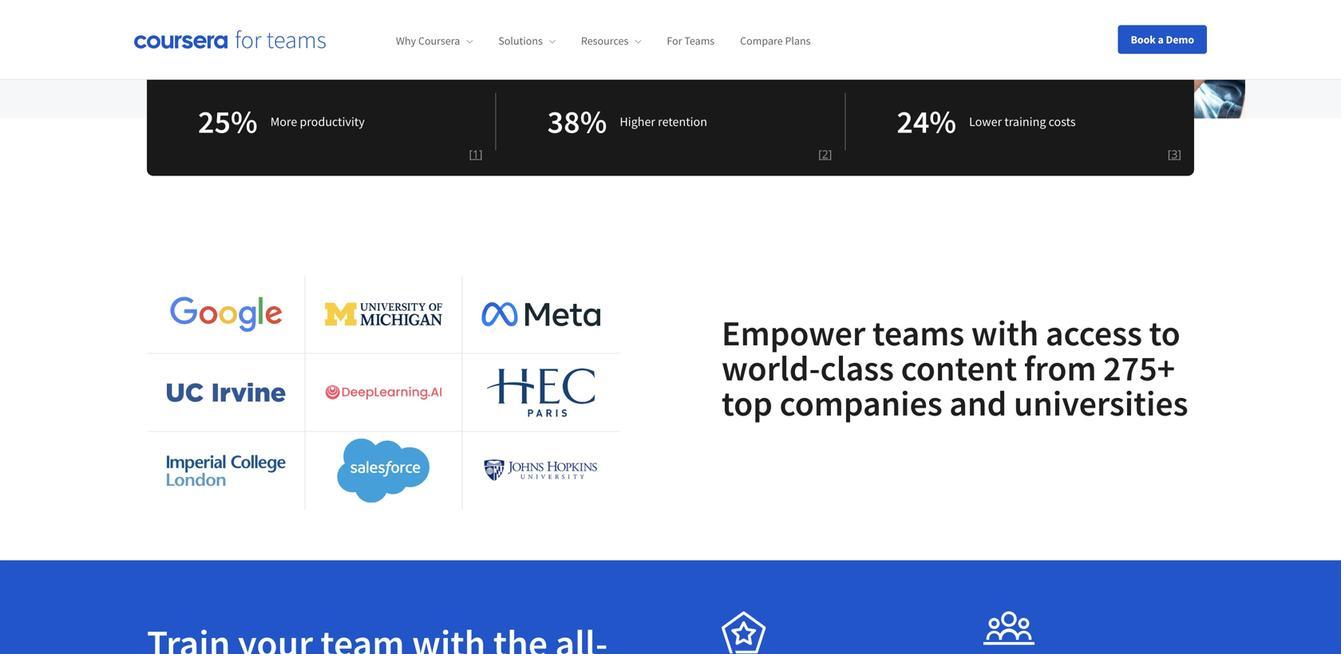 Task type: describe. For each thing, give the bounding box(es) containing it.
3
[[1172, 147, 1178, 162]]

university of california irvine logo image
[[167, 383, 285, 403]]

resources
[[581, 34, 629, 48]]

] for 25%
[[479, 147, 483, 162]]

google image
[[167, 296, 285, 334]]

] for 24%
[[1178, 147, 1182, 162]]

more productivity
[[270, 114, 365, 130]]

universities
[[1014, 381, 1189, 426]]

25%
[[198, 101, 258, 142]]

book a demo
[[1131, 32, 1195, 47]]

compare plans link
[[740, 34, 811, 48]]

why coursera
[[396, 34, 460, 48]]

coursera
[[418, 34, 460, 48]]

team icon image
[[984, 612, 1035, 646]]

why
[[396, 34, 416, 48]]

imperial college london image
[[167, 456, 285, 487]]

in-demand skills image
[[722, 612, 767, 655]]

[ for 24%
[[1168, 147, 1172, 162]]

class
[[821, 346, 894, 391]]

with
[[972, 311, 1039, 355]]

for teams link
[[667, 34, 715, 48]]

and
[[950, 381, 1007, 426]]

24%
[[897, 101, 957, 142]]

from
[[1024, 346, 1097, 391]]

hec paris logo image
[[482, 362, 601, 424]]

for
[[667, 34, 682, 48]]

productivity
[[300, 114, 365, 130]]

book
[[1131, 32, 1156, 47]]

2
[[822, 147, 829, 162]]

empower teams with access to world-class content from 275+ top companies and universities
[[722, 311, 1189, 426]]

higher retention
[[620, 114, 708, 130]]

[ for 25%
[[469, 147, 473, 162]]

compare plans
[[740, 34, 811, 48]]

for teams
[[667, 34, 715, 48]]

johns hopkins university logo image
[[482, 458, 601, 484]]



Task type: locate. For each thing, give the bounding box(es) containing it.
empower
[[722, 311, 866, 355]]

why coursera link
[[396, 34, 473, 48]]

275+
[[1104, 346, 1176, 391]]

salesforce logo image
[[337, 439, 430, 504]]

3 [ from the left
[[1168, 147, 1172, 162]]

compare
[[740, 34, 783, 48]]

retention
[[658, 114, 708, 130]]

costs
[[1049, 114, 1076, 130]]

[ 3 ]
[[1168, 147, 1182, 162]]

to
[[1150, 311, 1181, 355]]

[ 2 ]
[[819, 147, 832, 162]]

coursera for teams image
[[134, 30, 326, 49]]

demo
[[1166, 32, 1195, 47]]

meta logo image
[[482, 303, 601, 327]]

higher
[[620, 114, 656, 130]]

2 horizontal spatial ]
[[1178, 147, 1182, 162]]

solutions link
[[499, 34, 556, 48]]

content
[[901, 346, 1017, 391]]

3 ] from the left
[[1178, 147, 1182, 162]]

companies
[[780, 381, 943, 426]]

] for 38%
[[829, 147, 832, 162]]

more
[[270, 114, 297, 130]]

solutions
[[499, 34, 543, 48]]

access
[[1046, 311, 1143, 355]]

lower
[[969, 114, 1002, 130]]

teams
[[685, 34, 715, 48]]

2 ] from the left
[[829, 147, 832, 162]]

1 horizontal spatial [
[[819, 147, 822, 162]]

1 ] from the left
[[479, 147, 483, 162]]

a
[[1158, 32, 1164, 47]]

resources link
[[581, 34, 642, 48]]

0 horizontal spatial ]
[[479, 147, 483, 162]]

deep learning ai image
[[324, 380, 443, 406]]

0 horizontal spatial [
[[469, 147, 473, 162]]

2 [ from the left
[[819, 147, 822, 162]]

2 horizontal spatial [
[[1168, 147, 1172, 162]]

]
[[479, 147, 483, 162], [829, 147, 832, 162], [1178, 147, 1182, 162]]

[ for 38%
[[819, 147, 822, 162]]

training
[[1005, 114, 1046, 130]]

1
[[473, 147, 479, 162]]

38%
[[548, 101, 607, 142]]

[
[[469, 147, 473, 162], [819, 147, 822, 162], [1168, 147, 1172, 162]]

book a demo button
[[1118, 25, 1207, 54]]

plans
[[785, 34, 811, 48]]

university of michigan image
[[324, 303, 443, 326]]

lower training costs
[[969, 114, 1076, 130]]

top
[[722, 381, 773, 426]]

1 [ from the left
[[469, 147, 473, 162]]

world-
[[722, 346, 821, 391]]

teams
[[873, 311, 965, 355]]

1 horizontal spatial ]
[[829, 147, 832, 162]]

[ 1 ]
[[469, 147, 483, 162]]



Task type: vqa. For each thing, say whether or not it's contained in the screenshot.
'3'
yes



